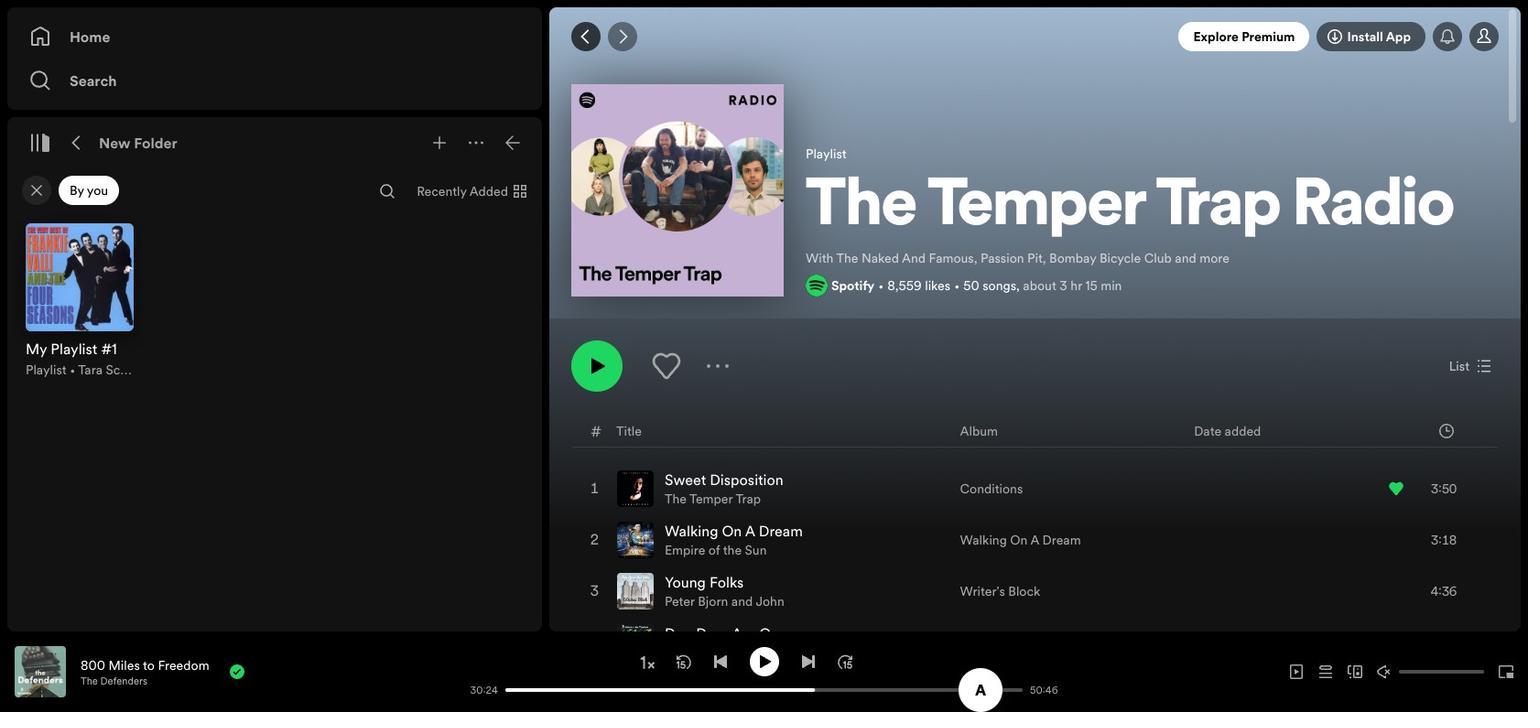 Task type: describe. For each thing, give the bounding box(es) containing it.
block
[[1009, 583, 1041, 601]]

passion
[[981, 249, 1025, 267]]

top bar and user menu element
[[550, 7, 1521, 66]]

freedom
[[158, 656, 209, 675]]

Recently Added, Grid view field
[[402, 177, 539, 206]]

trap inside sweet disposition the temper trap
[[736, 490, 761, 508]]

hr
[[1071, 277, 1083, 295]]

days
[[696, 624, 729, 644]]

peter bjorn and john link
[[665, 593, 785, 611]]

writer's block
[[961, 583, 1041, 601]]

songs
[[983, 277, 1017, 295]]

on for walking on a dream
[[1011, 531, 1028, 550]]

go forward image
[[616, 29, 630, 44]]

date added
[[1195, 422, 1262, 440]]

bombay
[[1050, 249, 1097, 267]]

next image
[[801, 654, 816, 669]]

now playing view image
[[43, 655, 58, 670]]

walking on a dream cell
[[617, 516, 811, 565]]

50
[[964, 277, 980, 295]]

with
[[806, 249, 834, 267]]

explore premium
[[1194, 27, 1296, 46]]

30:24
[[470, 684, 498, 698]]

album
[[960, 422, 998, 440]]

walking for walking on a dream empire of the sun
[[665, 521, 719, 541]]

0 horizontal spatial walking on a dream link
[[665, 521, 803, 541]]

radio
[[1294, 175, 1455, 241]]

,
[[1017, 277, 1020, 295]]

naked
[[862, 249, 899, 267]]

search
[[70, 71, 117, 91]]

club
[[1145, 249, 1172, 267]]

famous,
[[929, 249, 978, 267]]

playlist •
[[26, 361, 78, 379]]

dream for walking on a dream empire of the sun
[[759, 521, 803, 541]]

and inside young folks peter bjorn and john
[[732, 593, 753, 611]]

writer's block link
[[961, 583, 1041, 601]]

young folks link
[[665, 572, 744, 593]]

recently added
[[417, 182, 508, 201]]

4:36
[[1432, 583, 1457, 601]]

change speed image
[[638, 654, 656, 672]]

new folder
[[99, 133, 178, 153]]

date
[[1195, 422, 1222, 440]]

sweet disposition link
[[665, 470, 784, 490]]

the inside '800 miles to freedom the defenders'
[[81, 675, 98, 688]]

the temper trap link
[[665, 490, 761, 508]]

group inside main element
[[15, 213, 145, 390]]

list
[[1450, 357, 1470, 376]]

walking for walking on a dream
[[961, 531, 1007, 550]]

1 horizontal spatial walking on a dream link
[[961, 531, 1081, 550]]

1 cell from the left
[[588, 618, 603, 668]]

playlist for playlist
[[806, 144, 847, 163]]

dog days are over link
[[665, 624, 792, 644]]

walking on a dream
[[961, 531, 1081, 550]]

young folks cell
[[617, 567, 792, 616]]

spotify link
[[832, 277, 875, 295]]

install
[[1348, 27, 1384, 46]]

home
[[70, 27, 110, 47]]

sweet disposition the temper trap
[[665, 470, 784, 508]]

john
[[756, 593, 785, 611]]

are
[[732, 624, 756, 644]]

miles
[[109, 656, 140, 675]]

by you
[[70, 181, 108, 200]]

3
[[1060, 277, 1068, 295]]

likes
[[925, 277, 951, 295]]

clear filters image
[[29, 183, 44, 198]]

recently
[[417, 182, 467, 201]]

install app link
[[1318, 22, 1426, 51]]

empire
[[665, 541, 706, 560]]

duration image
[[1440, 424, 1455, 438]]

50 songs , about 3 hr 15 min
[[964, 277, 1123, 295]]

previous image
[[713, 654, 728, 669]]

added
[[470, 182, 508, 201]]

explore premium button
[[1179, 22, 1310, 51]]

temper inside sweet disposition the temper trap
[[690, 490, 733, 508]]

the
[[723, 541, 742, 560]]

by
[[70, 181, 84, 200]]

sun
[[745, 541, 767, 560]]

8,559
[[888, 277, 922, 295]]

skip back 15 seconds image
[[676, 654, 691, 669]]

empire of the sun link
[[665, 541, 767, 560]]

3 cell from the left
[[1390, 618, 1483, 668]]

sweet disposition cell
[[617, 464, 791, 514]]

3:50 cell
[[1390, 464, 1483, 514]]

added
[[1225, 422, 1262, 440]]

skip forward 15 seconds image
[[838, 654, 852, 669]]

playlist for playlist •
[[26, 361, 67, 379]]



Task type: locate. For each thing, give the bounding box(es) containing it.
the temper trap radio grid
[[551, 414, 1521, 713]]

3:18
[[1432, 531, 1457, 550]]

trap up walking on a dream empire of the sun
[[736, 490, 761, 508]]

0 horizontal spatial playlist
[[26, 361, 67, 379]]

new folder button
[[95, 128, 181, 158]]

player controls element
[[298, 647, 1067, 698]]

2 cell from the left
[[961, 618, 1089, 668]]

none search field inside main element
[[373, 177, 402, 206]]

dog
[[665, 624, 693, 644]]

playlist inside 'group'
[[26, 361, 67, 379]]

the temper trap radio with the naked and famous, passion pit, bombay bicycle club and more
[[806, 175, 1455, 267]]

defenders
[[100, 675, 147, 688]]

walking on a dream link
[[665, 521, 803, 541], [961, 531, 1081, 550]]

800
[[81, 656, 105, 675]]

premium
[[1242, 27, 1296, 46]]

disposition
[[710, 470, 784, 490]]

trap inside the temper trap radio with the naked and famous, passion pit, bombay bicycle club and more
[[1157, 175, 1282, 241]]

temper
[[928, 175, 1146, 241], [690, 490, 733, 508]]

3:50
[[1432, 480, 1457, 498]]

walking
[[665, 521, 719, 541], [961, 531, 1007, 550]]

1 vertical spatial trap
[[736, 490, 761, 508]]

walking on a dream empire of the sun
[[665, 521, 803, 560]]

0 vertical spatial and
[[1176, 249, 1197, 267]]

8,559 likes
[[888, 277, 951, 295]]

conditions link
[[961, 480, 1023, 498]]

# row
[[572, 415, 1499, 448]]

bicycle
[[1100, 249, 1142, 267]]

folder
[[134, 133, 178, 153]]

0 horizontal spatial walking
[[665, 521, 719, 541]]

cell down 4:36
[[1390, 618, 1483, 668]]

2 horizontal spatial cell
[[1390, 618, 1483, 668]]

on for walking on a dream empire of the sun
[[722, 521, 742, 541]]

sweet
[[665, 470, 706, 490]]

0 vertical spatial playlist
[[806, 144, 847, 163]]

a for walking on a dream empire of the sun
[[745, 521, 756, 541]]

now playing: 800 miles to freedom by the defenders footer
[[15, 647, 462, 698]]

a right the
[[745, 521, 756, 541]]

a up block
[[1031, 531, 1040, 550]]

spotify
[[832, 277, 875, 295]]

playlist
[[806, 144, 847, 163], [26, 361, 67, 379]]

1 vertical spatial and
[[732, 593, 753, 611]]

cell down block
[[961, 618, 1089, 668]]

on
[[722, 521, 742, 541], [1011, 531, 1028, 550]]

a for walking on a dream
[[1031, 531, 1040, 550]]

1 horizontal spatial temper
[[928, 175, 1146, 241]]

play image
[[757, 654, 772, 669]]

duration element
[[1440, 424, 1455, 438]]

connect to a device image
[[1348, 665, 1363, 680]]

group
[[15, 213, 145, 390]]

you
[[87, 181, 108, 200]]

1 vertical spatial playlist
[[26, 361, 67, 379]]

1 horizontal spatial dream
[[1043, 531, 1081, 550]]

1 horizontal spatial on
[[1011, 531, 1028, 550]]

go back image
[[579, 29, 594, 44]]

walking up writer's
[[961, 531, 1007, 550]]

title
[[616, 422, 642, 440]]

temper inside the temper trap radio with the naked and famous, passion pit, bombay bicycle club and more
[[928, 175, 1146, 241]]

# column header
[[591, 415, 602, 447]]

1 horizontal spatial a
[[1031, 531, 1040, 550]]

more
[[1200, 249, 1230, 267]]

explore
[[1194, 27, 1239, 46]]

main element
[[7, 7, 542, 632]]

0 horizontal spatial and
[[732, 593, 753, 611]]

1 horizontal spatial walking
[[961, 531, 1007, 550]]

None search field
[[373, 177, 402, 206]]

young folks peter bjorn and john
[[665, 572, 785, 611]]

By you checkbox
[[59, 176, 119, 205]]

1 vertical spatial temper
[[690, 490, 733, 508]]

and right club at the right top of the page
[[1176, 249, 1197, 267]]

min
[[1101, 277, 1123, 295]]

0 vertical spatial trap
[[1157, 175, 1282, 241]]

1 horizontal spatial trap
[[1157, 175, 1282, 241]]

dog days are over
[[665, 624, 792, 644]]

writer's
[[961, 583, 1006, 601]]

on right the 'of'
[[722, 521, 742, 541]]

and
[[1176, 249, 1197, 267], [732, 593, 753, 611]]

folks
[[710, 572, 744, 593]]

spotify image
[[806, 275, 828, 297]]

conditions
[[961, 480, 1023, 498]]

•
[[70, 361, 75, 379]]

group containing playlist
[[15, 213, 145, 390]]

walking down the temper trap link
[[665, 521, 719, 541]]

young
[[665, 572, 706, 593]]

and
[[902, 249, 926, 267]]

home link
[[29, 18, 520, 55]]

app
[[1387, 27, 1412, 46]]

cell left change speed image
[[588, 618, 603, 668]]

search in your library image
[[380, 184, 395, 199]]

a
[[745, 521, 756, 541], [1031, 531, 1040, 550]]

0 horizontal spatial a
[[745, 521, 756, 541]]

and left john
[[732, 593, 753, 611]]

search link
[[29, 62, 520, 99]]

0 horizontal spatial cell
[[588, 618, 603, 668]]

install app
[[1348, 27, 1412, 46]]

800 miles to freedom the defenders
[[81, 656, 209, 688]]

0 horizontal spatial on
[[722, 521, 742, 541]]

dream for walking on a dream
[[1043, 531, 1081, 550]]

dream inside walking on a dream empire of the sun
[[759, 521, 803, 541]]

peter
[[665, 593, 695, 611]]

50:46
[[1031, 684, 1059, 698]]

on inside walking on a dream empire of the sun
[[722, 521, 742, 541]]

800 miles to freedom link
[[81, 656, 209, 675]]

0 horizontal spatial trap
[[736, 490, 761, 508]]

List button
[[1442, 352, 1499, 381]]

trap
[[1157, 175, 1282, 241], [736, 490, 761, 508]]

15
[[1086, 277, 1098, 295]]

volume off image
[[1378, 665, 1392, 680]]

0 horizontal spatial temper
[[690, 490, 733, 508]]

cell
[[588, 618, 603, 668], [961, 618, 1089, 668], [1390, 618, 1483, 668]]

the temper trap radio image
[[572, 84, 784, 297]]

the inside sweet disposition the temper trap
[[665, 490, 687, 508]]

1 horizontal spatial and
[[1176, 249, 1197, 267]]

the defenders link
[[81, 675, 147, 688]]

bjorn
[[698, 593, 729, 611]]

walking inside walking on a dream empire of the sun
[[665, 521, 719, 541]]

dream
[[759, 521, 803, 541], [1043, 531, 1081, 550]]

new
[[99, 133, 131, 153]]

#
[[591, 421, 602, 441]]

0 horizontal spatial dream
[[759, 521, 803, 541]]

0 vertical spatial temper
[[928, 175, 1146, 241]]

of
[[709, 541, 720, 560]]

on up block
[[1011, 531, 1028, 550]]

1 horizontal spatial playlist
[[806, 144, 847, 163]]

the
[[806, 175, 917, 241], [837, 249, 859, 267], [665, 490, 687, 508], [81, 675, 98, 688]]

what's new image
[[1441, 29, 1456, 44]]

and inside the temper trap radio with the naked and famous, passion pit, bombay bicycle club and more
[[1176, 249, 1197, 267]]

over
[[759, 624, 792, 644]]

pit,
[[1028, 249, 1047, 267]]

1 horizontal spatial cell
[[961, 618, 1089, 668]]

a inside walking on a dream empire of the sun
[[745, 521, 756, 541]]

about
[[1023, 277, 1057, 295]]

trap up the more
[[1157, 175, 1282, 241]]

to
[[143, 656, 155, 675]]



Task type: vqa. For each thing, say whether or not it's contained in the screenshot.
3
yes



